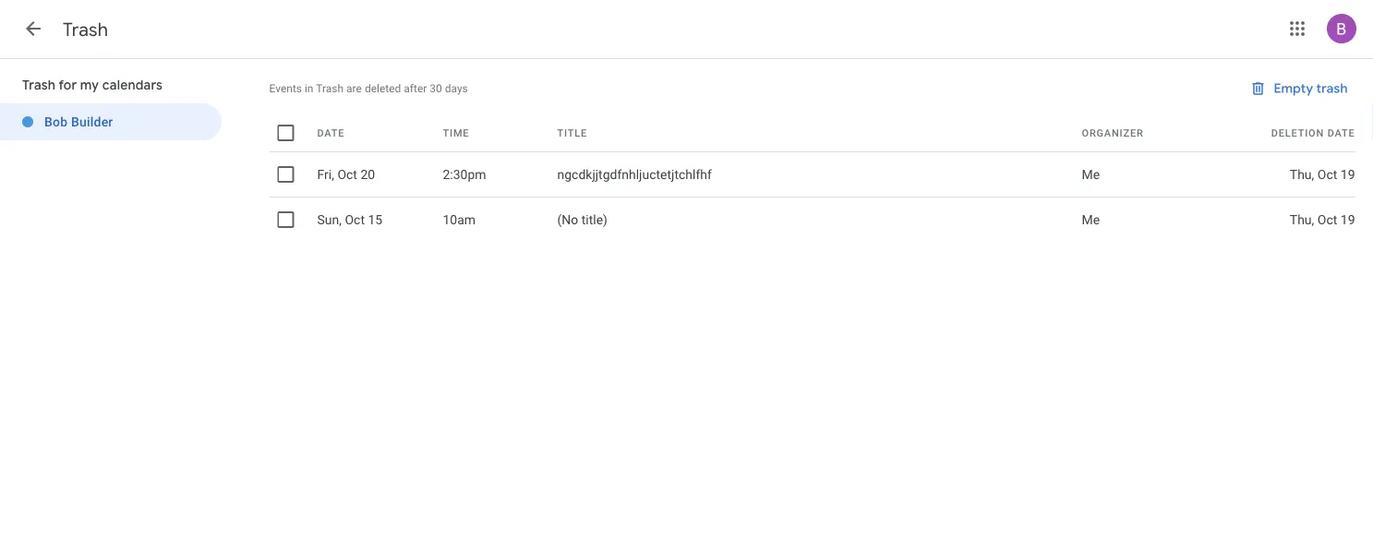 Task type: locate. For each thing, give the bounding box(es) containing it.
1 vertical spatial 19
[[1341, 212, 1356, 227]]

0 vertical spatial me
[[1082, 167, 1100, 182]]

trash right "in"
[[316, 82, 344, 95]]

organizer
[[1082, 127, 1144, 139]]

go back image
[[22, 18, 44, 40]]

deletion date
[[1272, 127, 1356, 139]]

1 horizontal spatial trash
[[63, 18, 108, 41]]

1 vertical spatial thu
[[1290, 212, 1312, 227]]

trash right go back icon
[[63, 18, 108, 41]]

oct
[[338, 167, 357, 182], [1318, 167, 1338, 182], [345, 212, 365, 227], [1318, 212, 1338, 227]]

deletion
[[1272, 127, 1325, 139]]

20
[[361, 167, 375, 182]]

trash left for
[[22, 77, 56, 93]]

list
[[255, 152, 1363, 242]]

2 19 from the top
[[1341, 212, 1356, 227]]

ngcdkjjtgdfnhljuctetjtchlfhf
[[558, 167, 712, 182]]

list containing fri
[[255, 152, 1363, 242]]

1 vertical spatial me
[[1082, 212, 1100, 227]]

title)
[[582, 212, 608, 227]]

are
[[346, 82, 362, 95]]

bob builder link
[[0, 103, 222, 140]]

events in trash are deleted after 30 days
[[269, 82, 468, 95]]

0 vertical spatial 19
[[1341, 167, 1356, 182]]

10am
[[443, 212, 476, 227]]

empty trash button
[[1243, 67, 1356, 111]]

my
[[80, 77, 99, 93]]

2 thu from the top
[[1290, 212, 1312, 227]]

for
[[59, 77, 77, 93]]

1 thu , oct 19 from the top
[[1290, 167, 1356, 182]]

1 thu from the top
[[1290, 167, 1312, 182]]

0 vertical spatial thu
[[1290, 167, 1312, 182]]

1 me from the top
[[1082, 167, 1100, 182]]

trash for my calendars
[[22, 77, 163, 93]]

calendars
[[102, 77, 163, 93]]

19 for (no title)
[[1341, 212, 1356, 227]]

2 thu , oct 19 from the top
[[1290, 212, 1356, 227]]

19
[[1341, 167, 1356, 182], [1341, 212, 1356, 227]]

0 horizontal spatial trash
[[22, 77, 56, 93]]

thu for (no title)
[[1290, 212, 1312, 227]]

title
[[558, 127, 588, 139]]

me
[[1082, 167, 1100, 182], [1082, 212, 1100, 227]]

1 vertical spatial thu , oct 19
[[1290, 212, 1356, 227]]

trash heading
[[63, 18, 108, 41]]

thu , oct 19
[[1290, 167, 1356, 182], [1290, 212, 1356, 227]]

thu
[[1290, 167, 1312, 182], [1290, 212, 1312, 227]]

2 me from the top
[[1082, 212, 1100, 227]]

,
[[332, 167, 334, 182], [1312, 167, 1315, 182], [339, 212, 342, 227], [1312, 212, 1315, 227]]

trash
[[63, 18, 108, 41], [22, 77, 56, 93], [316, 82, 344, 95]]

0 vertical spatial thu , oct 19
[[1290, 167, 1356, 182]]

2 horizontal spatial trash
[[316, 82, 344, 95]]

1 19 from the top
[[1341, 167, 1356, 182]]



Task type: describe. For each thing, give the bounding box(es) containing it.
me for ngcdkjjtgdfnhljuctetjtchlfhf
[[1082, 167, 1100, 182]]

fri
[[317, 167, 332, 182]]

thu for ngcdkjjtgdfnhljuctetjtchlfhf
[[1290, 167, 1312, 182]]

fri , oct 20
[[317, 167, 375, 182]]

deleted
[[365, 82, 401, 95]]

date
[[1328, 127, 1356, 139]]

days
[[445, 82, 468, 95]]

trash for trash for my calendars
[[22, 77, 56, 93]]

sun
[[317, 212, 339, 227]]

trash
[[1317, 80, 1348, 97]]

in
[[305, 82, 314, 95]]

(no
[[558, 212, 579, 227]]

bob
[[44, 114, 68, 129]]

19 for ngcdkjjtgdfnhljuctetjtchlfhf
[[1341, 167, 1356, 182]]

builder
[[71, 114, 113, 129]]

trash for trash
[[63, 18, 108, 41]]

sun , oct 15
[[317, 212, 383, 227]]

thu , oct 19 for (no title)
[[1290, 212, 1356, 227]]

time
[[443, 127, 470, 139]]

(no title)
[[558, 212, 608, 227]]

me for (no title)
[[1082, 212, 1100, 227]]

thu , oct 19 for ngcdkjjtgdfnhljuctetjtchlfhf
[[1290, 167, 1356, 182]]

2:30pm
[[443, 167, 486, 182]]

30
[[430, 82, 442, 95]]

date
[[317, 127, 345, 139]]

15
[[368, 212, 383, 227]]

empty
[[1274, 80, 1314, 97]]

after
[[404, 82, 427, 95]]

bob builder
[[44, 114, 113, 129]]

events
[[269, 82, 302, 95]]

bob builder list item
[[0, 103, 222, 140]]

empty trash
[[1274, 80, 1348, 97]]



Task type: vqa. For each thing, say whether or not it's contained in the screenshot.
the 19 corresponding to (No title)
yes



